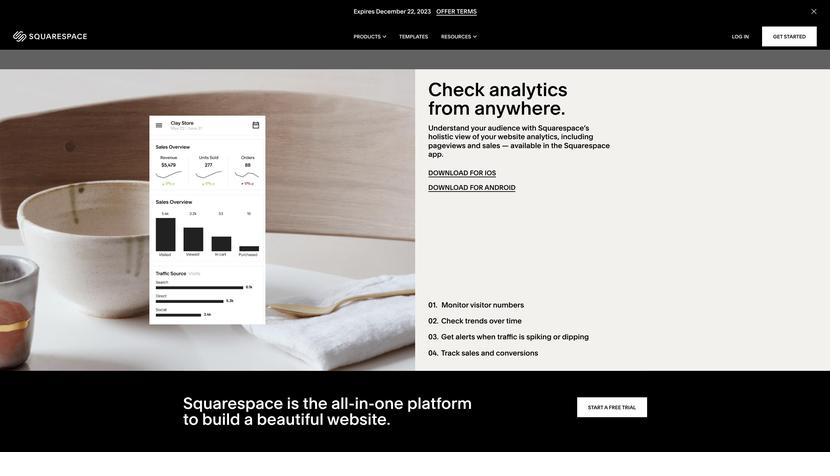 Task type: locate. For each thing, give the bounding box(es) containing it.
monitor
[[442, 301, 469, 310]]

0 vertical spatial get
[[774, 33, 783, 40]]

03.
[[429, 333, 439, 342]]

squarespace
[[565, 141, 610, 150], [183, 394, 283, 413]]

a right the 'build'
[[244, 410, 253, 429]]

visitor
[[471, 301, 492, 310]]

download down download for ios link
[[429, 184, 469, 192]]

squarespace inside understand your audience with squarespace's holistic view of your website analytics, including pageviews and sales — available in the squarespace app.
[[565, 141, 610, 150]]

all‑in‑one
[[332, 394, 404, 413]]

for inside download for android link
[[470, 184, 484, 192]]

1 horizontal spatial sales
[[483, 141, 501, 150]]

check
[[429, 78, 485, 101], [442, 317, 464, 326]]

0 horizontal spatial sales
[[462, 349, 480, 358]]

squarespace's
[[539, 124, 590, 133]]

download down app.
[[429, 169, 469, 177]]

0 vertical spatial download
[[429, 169, 469, 177]]

get started link
[[763, 27, 818, 46]]

available
[[511, 141, 542, 150]]

1 vertical spatial squarespace
[[183, 394, 283, 413]]

and right pageviews
[[468, 141, 481, 150]]

the inside understand your audience with squarespace's holistic view of your website analytics, including pageviews and sales — available in the squarespace app.
[[552, 141, 563, 150]]

numbers
[[493, 301, 525, 310]]

1 vertical spatial for
[[470, 184, 484, 192]]

or
[[554, 333, 561, 342]]

free
[[609, 404, 622, 411]]

track
[[442, 349, 460, 358]]

1 horizontal spatial the
[[552, 141, 563, 150]]

trial
[[623, 404, 637, 411]]

0 vertical spatial squarespace
[[565, 141, 610, 150]]

is
[[519, 333, 525, 342], [287, 394, 299, 413]]

0 vertical spatial and
[[468, 141, 481, 150]]

1 horizontal spatial squarespace
[[565, 141, 610, 150]]

website.
[[327, 410, 391, 429]]

1 vertical spatial sales
[[462, 349, 480, 358]]

sales
[[483, 141, 501, 150], [462, 349, 480, 358]]

for down download for ios link
[[470, 184, 484, 192]]

for
[[470, 169, 484, 177], [470, 184, 484, 192]]

app.
[[429, 150, 444, 159]]

03. get alerts when traffic is spiking or dipping
[[429, 333, 589, 342]]

sales left —
[[483, 141, 501, 150]]

started
[[785, 33, 807, 40]]

0 vertical spatial for
[[470, 169, 484, 177]]

2 download from the top
[[429, 184, 469, 192]]

squarespace logo image
[[13, 31, 87, 42]]

website
[[498, 132, 525, 141]]

for for ios
[[470, 169, 484, 177]]

from
[[429, 97, 470, 119]]

holistic
[[429, 132, 454, 141]]

1 vertical spatial the
[[303, 394, 328, 413]]

download
[[429, 169, 469, 177], [429, 184, 469, 192]]

1 vertical spatial download
[[429, 184, 469, 192]]

pageviews
[[429, 141, 466, 150]]

get left started
[[774, 33, 783, 40]]

resources button
[[442, 23, 477, 50]]

traffic
[[498, 333, 518, 342]]

resources
[[442, 33, 472, 40]]

0 horizontal spatial and
[[468, 141, 481, 150]]

log             in
[[733, 33, 750, 40]]

with
[[522, 124, 537, 133]]

a left free
[[605, 404, 608, 411]]

2 for from the top
[[470, 184, 484, 192]]

download for android link
[[429, 184, 516, 192]]

is inside the squarespace is the all‑in‑one platform to build a beautiful website.
[[287, 394, 299, 413]]

0 vertical spatial sales
[[483, 141, 501, 150]]

the
[[552, 141, 563, 150], [303, 394, 328, 413]]

for inside download for ios link
[[470, 169, 484, 177]]

your
[[471, 124, 487, 133], [481, 132, 497, 141]]

0 horizontal spatial squarespace
[[183, 394, 283, 413]]

table with bowl and cup image
[[0, 69, 415, 371]]

view
[[455, 132, 471, 141]]

0 vertical spatial is
[[519, 333, 525, 342]]

download for android
[[429, 184, 516, 192]]

1 horizontal spatial get
[[774, 33, 783, 40]]

1 download from the top
[[429, 169, 469, 177]]

0 horizontal spatial a
[[244, 410, 253, 429]]

products button
[[354, 23, 386, 50]]

0 vertical spatial check
[[429, 78, 485, 101]]

spiking
[[527, 333, 552, 342]]

0 horizontal spatial the
[[303, 394, 328, 413]]

audience
[[488, 124, 521, 133]]

including
[[562, 132, 594, 141]]

start
[[589, 404, 604, 411]]

get right 03.
[[442, 333, 454, 342]]

get
[[774, 33, 783, 40], [442, 333, 454, 342]]

and
[[468, 141, 481, 150], [481, 349, 495, 358]]

download for download for android
[[429, 184, 469, 192]]

and down when
[[481, 349, 495, 358]]

expires december 22, 2023
[[354, 8, 431, 15]]

in
[[744, 33, 750, 40]]

offer terms link
[[437, 8, 477, 16]]

for left ios
[[470, 169, 484, 177]]

1 horizontal spatial is
[[519, 333, 525, 342]]

beautiful
[[257, 410, 324, 429]]

1 vertical spatial get
[[442, 333, 454, 342]]

analytics,
[[527, 132, 560, 141]]

1 horizontal spatial and
[[481, 349, 495, 358]]

1 for from the top
[[470, 169, 484, 177]]

products
[[354, 33, 381, 40]]

templates
[[400, 33, 428, 40]]

1 vertical spatial is
[[287, 394, 299, 413]]

—
[[502, 141, 509, 150]]

a
[[605, 404, 608, 411], [244, 410, 253, 429]]

sales down alerts
[[462, 349, 480, 358]]

squarespace inside the squarespace is the all‑in‑one platform to build a beautiful website.
[[183, 394, 283, 413]]

0 vertical spatial the
[[552, 141, 563, 150]]

0 horizontal spatial is
[[287, 394, 299, 413]]

0 horizontal spatial get
[[442, 333, 454, 342]]

22,
[[408, 8, 416, 15]]



Task type: describe. For each thing, give the bounding box(es) containing it.
offer
[[437, 8, 456, 15]]

dipping
[[563, 333, 589, 342]]

sales inside understand your audience with squarespace's holistic view of your website analytics, including pageviews and sales — available in the squarespace app.
[[483, 141, 501, 150]]

and inside understand your audience with squarespace's holistic view of your website analytics, including pageviews and sales — available in the squarespace app.
[[468, 141, 481, 150]]

log             in link
[[733, 33, 750, 40]]

log
[[733, 33, 743, 40]]

offer terms
[[437, 8, 477, 15]]

1 vertical spatial check
[[442, 317, 464, 326]]

expires
[[354, 8, 375, 15]]

2023
[[417, 8, 431, 15]]

time
[[507, 317, 522, 326]]

get started
[[774, 33, 807, 40]]

1 horizontal spatial a
[[605, 404, 608, 411]]

02. check trends over time
[[429, 317, 522, 326]]

december
[[376, 8, 406, 15]]

check inside check analytics from anywhere.
[[429, 78, 485, 101]]

of
[[473, 132, 480, 141]]

squarespace logo link
[[13, 31, 174, 42]]

mobile site analytics dashboard image
[[150, 116, 266, 325]]

anywhere.
[[475, 97, 566, 119]]

monitor visitor numbers
[[442, 301, 525, 310]]

for for android
[[470, 184, 484, 192]]

download for ios link
[[429, 169, 496, 177]]

download for download for ios
[[429, 169, 469, 177]]

conversions
[[496, 349, 539, 358]]

04.
[[429, 349, 439, 358]]

02.
[[429, 317, 439, 326]]

alerts
[[456, 333, 475, 342]]

start a free trial
[[589, 404, 637, 411]]

01.
[[429, 301, 438, 310]]

squarespace is the all‑in‑one platform to build a beautiful website.
[[183, 394, 472, 429]]

platform
[[408, 394, 472, 413]]

to
[[183, 410, 199, 429]]

in
[[544, 141, 550, 150]]

ios
[[485, 169, 496, 177]]

a inside the squarespace is the all‑in‑one platform to build a beautiful website.
[[244, 410, 253, 429]]

android
[[485, 184, 516, 192]]

when
[[477, 333, 496, 342]]

build
[[202, 410, 240, 429]]

over
[[490, 317, 505, 326]]

your right of
[[481, 132, 497, 141]]

promotion modal image
[[422, 0, 648, 30]]

04. track sales and conversions
[[429, 349, 539, 358]]

start a free trial link
[[578, 398, 648, 418]]

the inside the squarespace is the all‑in‑one platform to build a beautiful website.
[[303, 394, 328, 413]]

understand
[[429, 124, 470, 133]]

check analytics from anywhere.
[[429, 78, 568, 119]]

analytics
[[489, 78, 568, 101]]

your right view
[[471, 124, 487, 133]]

templates link
[[400, 23, 428, 50]]

download for ios
[[429, 169, 496, 177]]

1 vertical spatial and
[[481, 349, 495, 358]]

terms
[[457, 8, 477, 15]]

trends
[[465, 317, 488, 326]]

understand your audience with squarespace's holistic view of your website analytics, including pageviews and sales — available in the squarespace app.
[[429, 124, 610, 159]]

get inside get started link
[[774, 33, 783, 40]]



Task type: vqa. For each thing, say whether or not it's contained in the screenshot.
the bottom "the"
yes



